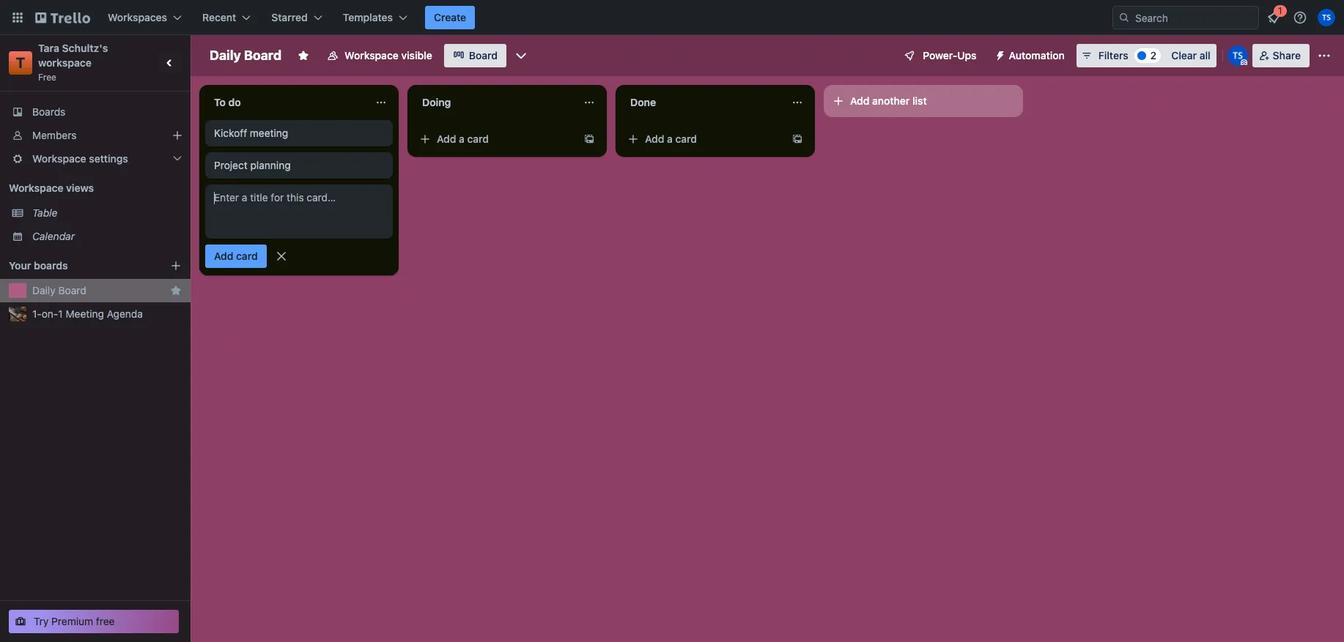 Task type: locate. For each thing, give the bounding box(es) containing it.
daily inside 'board name' "text field"
[[210, 48, 241, 63]]

0 vertical spatial daily board
[[210, 48, 282, 63]]

boards link
[[0, 100, 191, 124]]

1 horizontal spatial tara schultz (taraschultz7) image
[[1318, 9, 1336, 26]]

workspace
[[345, 49, 399, 62], [32, 152, 86, 165], [9, 182, 63, 194]]

1 vertical spatial tara schultz (taraschultz7) image
[[1228, 45, 1248, 66]]

1 horizontal spatial daily board
[[210, 48, 282, 63]]

filters
[[1099, 49, 1129, 62]]

list
[[913, 95, 927, 107]]

recent
[[202, 11, 236, 23]]

2 add a card button from the left
[[622, 128, 786, 151]]

0 horizontal spatial daily
[[32, 284, 56, 297]]

0 horizontal spatial card
[[236, 250, 258, 262]]

add down doing
[[437, 133, 456, 145]]

ups
[[958, 49, 977, 62]]

add down done
[[645, 133, 665, 145]]

daily up on-
[[32, 284, 56, 297]]

a
[[459, 133, 465, 145], [667, 133, 673, 145]]

0 horizontal spatial add a card button
[[414, 128, 578, 151]]

tara schultz (taraschultz7) image right all
[[1228, 45, 1248, 66]]

add left another
[[850, 95, 870, 107]]

add a card for done
[[645, 133, 697, 145]]

daily board down recent dropdown button
[[210, 48, 282, 63]]

templates button
[[334, 6, 416, 29]]

project
[[214, 159, 248, 172]]

doing
[[422, 96, 451, 109]]

2 add a card from the left
[[645, 133, 697, 145]]

daily down recent dropdown button
[[210, 48, 241, 63]]

card left the cancel icon
[[236, 250, 258, 262]]

1 vertical spatial workspace
[[32, 152, 86, 165]]

a for done
[[667, 133, 673, 145]]

starred button
[[263, 6, 331, 29]]

premium
[[51, 616, 93, 628]]

Board name text field
[[202, 44, 289, 67]]

calendar
[[32, 230, 75, 243]]

a for doing
[[459, 133, 465, 145]]

1 horizontal spatial card
[[467, 133, 489, 145]]

clear all
[[1172, 49, 1211, 62]]

1 horizontal spatial add a card
[[645, 133, 697, 145]]

1 create from template… image from the left
[[584, 133, 595, 145]]

board
[[244, 48, 282, 63], [469, 49, 498, 62], [58, 284, 86, 297]]

0 horizontal spatial a
[[459, 133, 465, 145]]

create from template… image for doing
[[584, 133, 595, 145]]

schultz's
[[62, 42, 108, 54]]

add a card button for doing
[[414, 128, 578, 151]]

workspace down templates dropdown button
[[345, 49, 399, 62]]

2 a from the left
[[667, 133, 673, 145]]

tara
[[38, 42, 59, 54]]

add a card button
[[414, 128, 578, 151], [622, 128, 786, 151]]

add inside button
[[214, 250, 233, 262]]

workspace inside "button"
[[345, 49, 399, 62]]

Search field
[[1131, 7, 1259, 29]]

board down "your boards with 2 items" "element"
[[58, 284, 86, 297]]

boards
[[32, 106, 66, 118]]

a down 'done' text field at top
[[667, 133, 673, 145]]

board left star or unstar board 'icon'
[[244, 48, 282, 63]]

0 vertical spatial workspace
[[345, 49, 399, 62]]

2 horizontal spatial card
[[676, 133, 697, 145]]

card down doing text box
[[467, 133, 489, 145]]

done
[[631, 96, 656, 109]]

views
[[66, 182, 94, 194]]

add for add a card button corresponding to doing
[[437, 133, 456, 145]]

0 horizontal spatial add a card
[[437, 133, 489, 145]]

1 notification image
[[1265, 9, 1283, 26]]

free
[[96, 616, 115, 628]]

customize views image
[[514, 48, 529, 63]]

Doing text field
[[414, 91, 575, 114]]

try premium free
[[34, 616, 115, 628]]

your boards
[[9, 260, 68, 272]]

workspace for workspace settings
[[32, 152, 86, 165]]

workspace down 'members'
[[32, 152, 86, 165]]

daily
[[210, 48, 241, 63], [32, 284, 56, 297]]

to do
[[214, 96, 241, 109]]

share
[[1273, 49, 1301, 62]]

members link
[[0, 124, 191, 147]]

back to home image
[[35, 6, 90, 29]]

templates
[[343, 11, 393, 23]]

card down 'done' text field at top
[[676, 133, 697, 145]]

1-
[[32, 308, 42, 320]]

add right add board image
[[214, 250, 233, 262]]

2 horizontal spatial board
[[469, 49, 498, 62]]

table link
[[32, 206, 182, 221]]

card for done
[[676, 133, 697, 145]]

try
[[34, 616, 49, 628]]

another
[[873, 95, 910, 107]]

add a card
[[437, 133, 489, 145], [645, 133, 697, 145]]

1-on-1 meeting agenda link
[[32, 307, 182, 322]]

0 horizontal spatial create from template… image
[[584, 133, 595, 145]]

starred
[[271, 11, 308, 23]]

share button
[[1253, 44, 1310, 67]]

workspaces button
[[99, 6, 191, 29]]

add a card down done
[[645, 133, 697, 145]]

search image
[[1119, 12, 1131, 23]]

workspace up table
[[9, 182, 63, 194]]

1 horizontal spatial board
[[244, 48, 282, 63]]

2 vertical spatial workspace
[[9, 182, 63, 194]]

project planning link
[[214, 158, 384, 173]]

add a card down doing
[[437, 133, 489, 145]]

table
[[32, 207, 58, 219]]

1 add a card button from the left
[[414, 128, 578, 151]]

daily board
[[210, 48, 282, 63], [32, 284, 86, 297]]

tara schultz (taraschultz7) image right open information menu icon
[[1318, 9, 1336, 26]]

open information menu image
[[1293, 10, 1308, 25]]

add
[[850, 95, 870, 107], [437, 133, 456, 145], [645, 133, 665, 145], [214, 250, 233, 262]]

0 horizontal spatial board
[[58, 284, 86, 297]]

create button
[[425, 6, 475, 29]]

cancel image
[[274, 249, 289, 264]]

1 vertical spatial daily board
[[32, 284, 86, 297]]

your
[[9, 260, 31, 272]]

project planning
[[214, 159, 291, 172]]

1 horizontal spatial create from template… image
[[792, 133, 804, 145]]

1-on-1 meeting agenda
[[32, 308, 143, 320]]

create
[[434, 11, 466, 23]]

workspace views
[[9, 182, 94, 194]]

card for doing
[[467, 133, 489, 145]]

a down doing text box
[[459, 133, 465, 145]]

0 vertical spatial daily
[[210, 48, 241, 63]]

board left customize views icon
[[469, 49, 498, 62]]

workspace inside popup button
[[32, 152, 86, 165]]

0 vertical spatial tara schultz (taraschultz7) image
[[1318, 9, 1336, 26]]

1 a from the left
[[459, 133, 465, 145]]

1 horizontal spatial add a card button
[[622, 128, 786, 151]]

all
[[1200, 49, 1211, 62]]

1 horizontal spatial daily
[[210, 48, 241, 63]]

workspace navigation collapse icon image
[[160, 53, 180, 73]]

2 create from template… image from the left
[[792, 133, 804, 145]]

add card button
[[205, 245, 267, 268]]

add a card button down doing text box
[[414, 128, 578, 151]]

1 horizontal spatial a
[[667, 133, 673, 145]]

add a card button down 'done' text field at top
[[622, 128, 786, 151]]

create from template… image
[[584, 133, 595, 145], [792, 133, 804, 145]]

card
[[467, 133, 489, 145], [676, 133, 697, 145], [236, 250, 258, 262]]

free
[[38, 72, 56, 83]]

Done text field
[[622, 91, 783, 114]]

daily board up 1
[[32, 284, 86, 297]]

1 add a card from the left
[[437, 133, 489, 145]]

tara schultz (taraschultz7) image
[[1318, 9, 1336, 26], [1228, 45, 1248, 66]]



Task type: vqa. For each thing, say whether or not it's contained in the screenshot.
Tara Schultz (taraschultz7) image
yes



Task type: describe. For each thing, give the bounding box(es) containing it.
members
[[32, 129, 77, 142]]

do
[[228, 96, 241, 109]]

board link
[[444, 44, 507, 67]]

To do text field
[[205, 91, 367, 114]]

calendar link
[[32, 229, 182, 244]]

workspace for workspace views
[[9, 182, 63, 194]]

clear all button
[[1166, 44, 1217, 67]]

kickoff meeting
[[214, 127, 288, 139]]

add another list button
[[824, 85, 1024, 117]]

on-
[[42, 308, 58, 320]]

your boards with 2 items element
[[9, 257, 148, 275]]

planning
[[250, 159, 291, 172]]

meeting
[[250, 127, 288, 139]]

power-ups button
[[894, 44, 986, 67]]

power-ups
[[923, 49, 977, 62]]

add a card for doing
[[437, 133, 489, 145]]

clear
[[1172, 49, 1197, 62]]

daily board inside 'board name' "text field"
[[210, 48, 282, 63]]

2
[[1151, 49, 1157, 62]]

tara schultz's workspace link
[[38, 42, 111, 69]]

1 vertical spatial daily
[[32, 284, 56, 297]]

0 horizontal spatial daily board
[[32, 284, 86, 297]]

power-
[[923, 49, 958, 62]]

recent button
[[194, 6, 260, 29]]

workspace visible
[[345, 49, 432, 62]]

show menu image
[[1318, 48, 1332, 63]]

workspace settings
[[32, 152, 128, 165]]

add another list
[[850, 95, 927, 107]]

board inside "text field"
[[244, 48, 282, 63]]

starred icon image
[[170, 285, 182, 297]]

workspace for workspace visible
[[345, 49, 399, 62]]

automation
[[1009, 49, 1065, 62]]

primary element
[[0, 0, 1345, 35]]

workspace settings button
[[0, 147, 191, 171]]

0 horizontal spatial tara schultz (taraschultz7) image
[[1228, 45, 1248, 66]]

visible
[[401, 49, 432, 62]]

automation button
[[989, 44, 1074, 67]]

meeting
[[66, 308, 104, 320]]

kickoff
[[214, 127, 247, 139]]

t
[[16, 54, 25, 71]]

add board image
[[170, 260, 182, 272]]

add card
[[214, 250, 258, 262]]

star or unstar board image
[[298, 50, 310, 62]]

sm image
[[989, 44, 1009, 65]]

kickoff meeting link
[[214, 126, 384, 141]]

workspaces
[[108, 11, 167, 23]]

1
[[58, 308, 63, 320]]

daily board link
[[32, 284, 164, 298]]

create from template… image for done
[[792, 133, 804, 145]]

add for add another list button
[[850, 95, 870, 107]]

tara schultz's workspace free
[[38, 42, 111, 83]]

add for add a card button for done
[[645, 133, 665, 145]]

t link
[[9, 51, 32, 75]]

workspace visible button
[[318, 44, 441, 67]]

agenda
[[107, 308, 143, 320]]

add a card button for done
[[622, 128, 786, 151]]

try premium free button
[[9, 611, 179, 634]]

boards
[[34, 260, 68, 272]]

card inside button
[[236, 250, 258, 262]]

Enter a title for this card… text field
[[205, 185, 393, 239]]

to
[[214, 96, 226, 109]]

settings
[[89, 152, 128, 165]]

this member is an admin of this board. image
[[1241, 59, 1248, 66]]

workspace
[[38, 56, 92, 69]]



